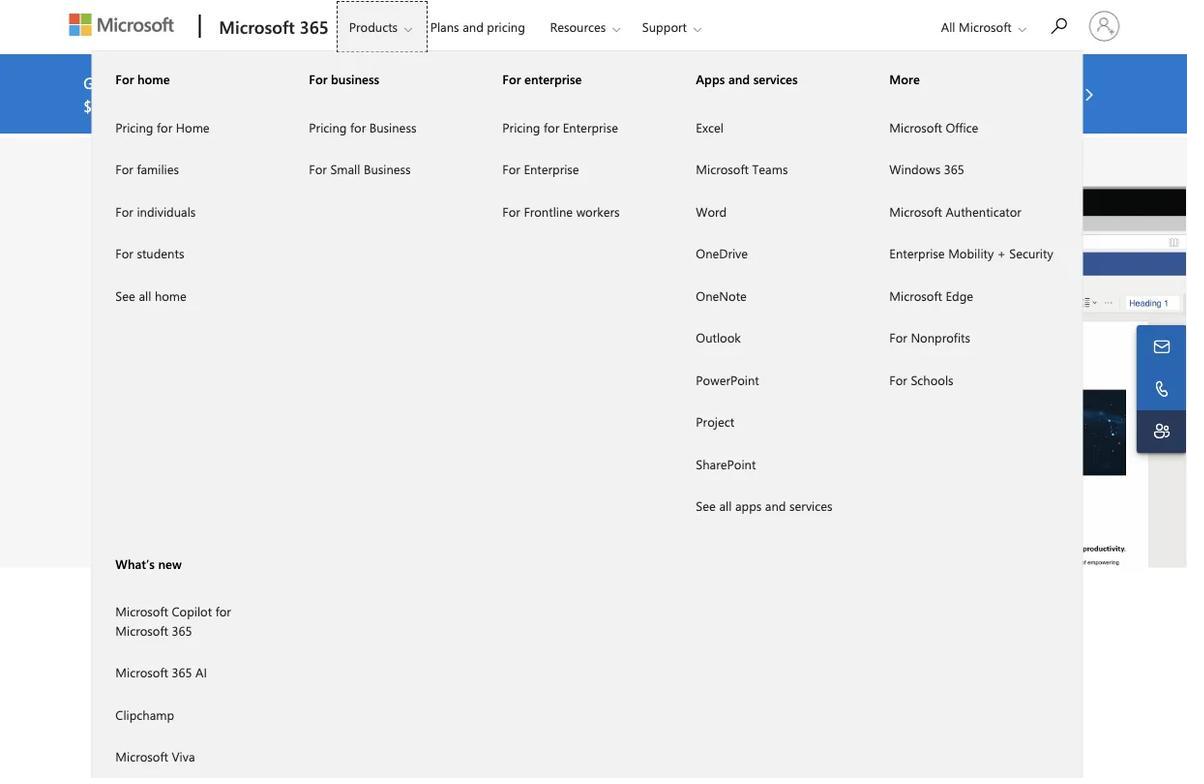 Task type: locate. For each thing, give the bounding box(es) containing it.
1 vertical spatial free
[[108, 319, 172, 367]]

for inside heading
[[503, 71, 521, 88]]

plans and pricing link
[[422, 1, 534, 47]]

enterprise up microsoft edge
[[890, 245, 945, 262]]

nonprofits
[[911, 329, 971, 346]]

microsoft up windows
[[890, 119, 943, 136]]

see
[[116, 287, 135, 304], [696, 498, 716, 515]]

microsoft authenticator link
[[867, 190, 1055, 232]]

a computer screen showing a resume being created in word on the web. image
[[594, 184, 1188, 568]]

and down sharepoint "link" at the right bottom
[[766, 498, 787, 515]]

home
[[137, 71, 170, 88], [155, 287, 187, 304]]

home inside 'heading'
[[137, 71, 170, 88]]

more
[[890, 71, 920, 88]]

1 horizontal spatial all
[[720, 498, 732, 515]]

for business
[[309, 71, 380, 88]]

small
[[330, 161, 360, 178]]

powerpoint down the outlook
[[696, 371, 760, 388]]

for nonprofits
[[890, 329, 971, 346]]

microsoft edge link
[[867, 274, 1055, 317]]

microsoft for microsoft 365
[[219, 15, 295, 38]]

0 vertical spatial home
[[137, 71, 170, 88]]

0 horizontal spatial apps
[[387, 72, 420, 92]]

for left 100
[[503, 71, 521, 88]]

cloud
[[642, 72, 680, 92]]

enterprise up "frontline"
[[524, 161, 580, 178]]

support button
[[630, 1, 717, 53]]

microsoft down windows
[[890, 203, 943, 220]]

the
[[326, 72, 351, 92]]

enterprise mobility + security link
[[867, 232, 1055, 274]]

2 pricing from the left
[[309, 119, 347, 136]]

365 inside get more with microsoft 365 basic. the web apps you love, plus 100 gb of secure cloud storage and ad-free email. only $1.99/month.
[[254, 72, 279, 92]]

1 vertical spatial enterprise
[[524, 161, 580, 178]]

for left "families"
[[116, 161, 133, 178]]

new
[[158, 555, 182, 572]]

1 vertical spatial powerpoint
[[696, 371, 760, 388]]

pricing inside for home element
[[116, 119, 153, 136]]

for for for enterprise
[[503, 161, 521, 178]]

for for for families
[[116, 161, 133, 178]]

and inside heading
[[729, 71, 750, 88]]

1 horizontal spatial see
[[696, 498, 716, 515]]

business inside pricing for business link
[[370, 119, 417, 136]]

on
[[182, 319, 224, 367]]

microsoft office
[[890, 119, 979, 136]]

security
[[1010, 245, 1054, 262]]

excel link
[[673, 106, 862, 148]]

for home heading
[[92, 52, 281, 106]]

products button
[[337, 1, 428, 53]]

365 right windows
[[945, 161, 965, 178]]

for down pricing for enterprise
[[503, 161, 521, 178]]

0 horizontal spatial see
[[116, 287, 135, 304]]

authenticator
[[946, 203, 1022, 220]]

for
[[116, 71, 134, 88], [309, 71, 328, 88], [503, 71, 521, 88], [116, 161, 133, 178], [309, 161, 327, 178], [503, 161, 521, 178], [116, 203, 133, 220], [503, 203, 521, 220], [116, 245, 133, 262], [890, 329, 908, 346], [890, 371, 908, 388]]

resources button
[[538, 1, 636, 53]]

resources
[[550, 18, 606, 35]]

powerpoint inside "powerpoint" link
[[696, 371, 760, 388]]

for for for individuals
[[116, 203, 133, 220]]

all down use in the left of the page
[[139, 287, 151, 304]]

1 horizontal spatial more
[[377, 276, 462, 324]]

365 inside 'microsoft 365 ai' link
[[172, 664, 192, 681]]

365 up basic.
[[300, 15, 329, 38]]

for individuals
[[116, 203, 196, 220]]

0 vertical spatial all
[[139, 287, 151, 304]]

services up excel 'link'
[[754, 71, 798, 88]]

and left ad-
[[740, 72, 765, 92]]

microsoft right the with
[[185, 72, 250, 92]]

business
[[331, 71, 380, 88]]

business right small
[[364, 161, 411, 178]]

microsoft for microsoft office
[[890, 119, 943, 136]]

for inside 'heading'
[[116, 71, 134, 88]]

for left small
[[309, 161, 327, 178]]

365
[[300, 15, 329, 38], [254, 72, 279, 92], [945, 161, 965, 178], [172, 622, 192, 639], [172, 664, 192, 681]]

excel
[[696, 119, 724, 136]]

for left schools
[[890, 371, 908, 388]]

enterprise
[[563, 119, 619, 136], [524, 161, 580, 178], [890, 245, 945, 262]]

all
[[942, 18, 956, 35]]

home down students
[[155, 287, 187, 304]]

home inside 'link'
[[155, 287, 187, 304]]

web right the
[[355, 72, 383, 92]]

for schools link
[[867, 359, 1055, 401]]

all down sharepoint
[[720, 498, 732, 515]]

what's new heading
[[92, 537, 281, 590]]

microsoft left edge
[[890, 287, 943, 304]]

365 down copilot
[[172, 622, 192, 639]]

for for for students
[[116, 245, 133, 262]]

0 vertical spatial see
[[116, 287, 135, 304]]

see down sharepoint
[[696, 498, 716, 515]]

100
[[522, 72, 547, 92]]

microsoft for microsoft edge
[[890, 287, 943, 304]]

1 vertical spatial business
[[364, 161, 411, 178]]

microsoft for microsoft authenticator
[[890, 203, 943, 220]]

for for home
[[157, 119, 173, 136]]

3 pricing from the left
[[503, 119, 541, 136]]

0 vertical spatial services
[[754, 71, 798, 88]]

for inside "heading"
[[309, 71, 328, 88]]

copilot
[[172, 603, 212, 620]]

more inside use word, excel, powerpoint and more for free on the web
[[377, 276, 462, 324]]

free
[[793, 72, 819, 92], [108, 319, 172, 367]]

0 vertical spatial business
[[370, 119, 417, 136]]

for for for enterprise
[[503, 71, 521, 88]]

powerpoint down for students link
[[108, 276, 296, 324]]

$1.99/month.
[[84, 95, 175, 116]]

0 horizontal spatial free
[[108, 319, 172, 367]]

all for apps
[[720, 498, 732, 515]]

1 vertical spatial web
[[297, 319, 364, 367]]

for left individuals
[[116, 203, 133, 220]]

365 inside windows 365 link
[[945, 161, 965, 178]]

enterprise inside enterprise mobility + security link
[[890, 245, 945, 262]]

all inside see all home 'link'
[[139, 287, 151, 304]]

0 horizontal spatial all
[[139, 287, 151, 304]]

2 horizontal spatial pricing
[[503, 119, 541, 136]]

onenote
[[696, 287, 747, 304]]

microsoft
[[219, 15, 295, 38], [959, 18, 1012, 35], [185, 72, 250, 92], [890, 119, 943, 136], [696, 161, 749, 178], [890, 203, 943, 220], [890, 287, 943, 304], [116, 603, 168, 620], [116, 622, 168, 639], [116, 664, 168, 681], [116, 748, 168, 765]]

see for see all home
[[116, 287, 135, 304]]

1 horizontal spatial apps
[[736, 498, 762, 515]]

and right the the
[[305, 276, 367, 324]]

1 horizontal spatial free
[[793, 72, 819, 92]]

see down use in the left of the page
[[116, 287, 135, 304]]

web right the the
[[297, 319, 364, 367]]

pricing inside for business element
[[309, 119, 347, 136]]

None search field
[[1038, 3, 1082, 46]]

microsoft down what's new
[[116, 603, 168, 620]]

pricing
[[116, 119, 153, 136], [309, 119, 347, 136], [503, 119, 541, 136]]

microsoft teams
[[696, 161, 788, 178]]

ad-
[[770, 72, 793, 92]]

get more with microsoft 365 basic. the web apps you love, plus 100 gb of secure cloud storage and ad-free email. only $1.99/month.
[[84, 72, 900, 116]]

ai
[[196, 664, 207, 681]]

and
[[463, 18, 484, 35], [729, 71, 750, 88], [740, 72, 765, 92], [305, 276, 367, 324], [766, 498, 787, 515]]

for home
[[116, 71, 170, 88]]

gb
[[552, 72, 571, 92]]

services down sharepoint "link" at the right bottom
[[790, 498, 833, 515]]

of
[[575, 72, 589, 92]]

you
[[424, 72, 450, 92]]

pricing up small
[[309, 119, 347, 136]]

services inside heading
[[754, 71, 798, 88]]

free left email.
[[793, 72, 819, 92]]

with
[[152, 72, 181, 92]]

microsoft inside the apps and services element
[[696, 161, 749, 178]]

0 horizontal spatial pricing
[[116, 119, 153, 136]]

plans and pricing
[[430, 18, 525, 35]]

business
[[370, 119, 417, 136], [364, 161, 411, 178]]

apps down sharepoint "link" at the right bottom
[[736, 498, 762, 515]]

microsoft up word
[[696, 161, 749, 178]]

web
[[355, 72, 383, 92], [297, 319, 364, 367]]

microsoft for microsoft copilot for microsoft 365
[[116, 603, 168, 620]]

students
[[137, 245, 184, 262]]

365 left ai
[[172, 664, 192, 681]]

business inside for small business link
[[364, 161, 411, 178]]

viva
[[172, 748, 195, 765]]

1 vertical spatial more
[[377, 276, 462, 324]]

microsoft left viva
[[116, 748, 168, 765]]

1 vertical spatial home
[[155, 287, 187, 304]]

free down see all home
[[108, 319, 172, 367]]

all microsoft button
[[926, 1, 1033, 53]]

0 horizontal spatial more
[[112, 72, 148, 92]]

apps left the you
[[387, 72, 420, 92]]

365 inside microsoft 365 link
[[300, 15, 329, 38]]

for families link
[[92, 148, 281, 190]]

edge
[[946, 287, 974, 304]]

microsoft 365
[[219, 15, 329, 38]]

1 horizontal spatial pricing
[[309, 119, 347, 136]]

0 vertical spatial enterprise
[[563, 119, 619, 136]]

0 vertical spatial web
[[355, 72, 383, 92]]

for for for business
[[309, 71, 328, 88]]

1 pricing from the left
[[116, 119, 153, 136]]

home up $1.99/month.
[[137, 71, 170, 88]]

0 horizontal spatial powerpoint
[[108, 276, 296, 324]]

0 vertical spatial more
[[112, 72, 148, 92]]

for inside microsoft copilot for microsoft 365
[[216, 603, 231, 620]]

for left nonprofits
[[890, 329, 908, 346]]

for enterprise link
[[480, 148, 668, 190]]

apps inside get more with microsoft 365 basic. the web apps you love, plus 100 gb of secure cloud storage and ad-free email. only $1.99/month.
[[387, 72, 420, 92]]

all inside see all apps and services link
[[720, 498, 732, 515]]

for left "frontline"
[[503, 203, 521, 220]]

0 vertical spatial free
[[793, 72, 819, 92]]

0 vertical spatial powerpoint
[[108, 276, 296, 324]]

outlook link
[[673, 317, 862, 359]]

business up for small business link
[[370, 119, 417, 136]]

0 vertical spatial apps
[[387, 72, 420, 92]]

1 vertical spatial apps
[[736, 498, 762, 515]]

microsoft right all
[[959, 18, 1012, 35]]

mobility
[[949, 245, 994, 262]]

for schools
[[890, 371, 954, 388]]

for for for small business
[[309, 161, 327, 178]]

for families
[[116, 161, 179, 178]]

see inside see all apps and services link
[[696, 498, 716, 515]]

1 vertical spatial see
[[696, 498, 716, 515]]

pricing down $1.99/month.
[[116, 119, 153, 136]]

for enterprise heading
[[480, 52, 668, 106]]

enterprise
[[525, 71, 582, 88]]

for left students
[[116, 245, 133, 262]]

and right apps
[[729, 71, 750, 88]]

see all home
[[116, 287, 187, 304]]

for business heading
[[286, 52, 475, 106]]

2 vertical spatial enterprise
[[890, 245, 945, 262]]

web inside use word, excel, powerpoint and more for free on the web
[[297, 319, 364, 367]]

1 vertical spatial services
[[790, 498, 833, 515]]

business for for small business
[[364, 161, 411, 178]]

1 horizontal spatial powerpoint
[[696, 371, 760, 388]]

for inside use word, excel, powerpoint and more for free on the web
[[472, 276, 519, 324]]

365 left basic.
[[254, 72, 279, 92]]

pricing for home link
[[92, 106, 281, 148]]

see inside see all home 'link'
[[116, 287, 135, 304]]

enterprise up for enterprise link
[[563, 119, 619, 136]]

for up $1.99/month.
[[116, 71, 134, 88]]

pricing inside for enterprise element
[[503, 119, 541, 136]]

for left business
[[309, 71, 328, 88]]

microsoft up clipchamp
[[116, 664, 168, 681]]

microsoft up basic.
[[219, 15, 295, 38]]

pricing down get more with microsoft 365 basic. the web apps you love, plus 100 gb of secure cloud storage and ad-free email. only $1.99/month. on the top of the page
[[503, 119, 541, 136]]

1 vertical spatial all
[[720, 498, 732, 515]]



Task type: vqa. For each thing, say whether or not it's contained in the screenshot.
Use Word, Excel, PowerPoint and more for free on the web
yes



Task type: describe. For each thing, give the bounding box(es) containing it.
email.
[[823, 72, 864, 92]]

see all home link
[[92, 274, 281, 317]]

microsoft viva link
[[92, 736, 281, 778]]

for for business
[[350, 119, 366, 136]]

clipchamp link
[[92, 694, 281, 736]]

business for pricing for business
[[370, 119, 417, 136]]

free inside get more with microsoft 365 basic. the web apps you love, plus 100 gb of secure cloud storage and ad-free email. only $1.99/month.
[[793, 72, 819, 92]]

microsoft 365 link
[[209, 1, 335, 53]]

microsoft inside get more with microsoft 365 basic. the web apps you love, plus 100 gb of secure cloud storage and ad-free email. only $1.99/month.
[[185, 72, 250, 92]]

365 for microsoft 365
[[300, 15, 329, 38]]

onenote link
[[673, 274, 862, 317]]

see for see all apps and services
[[696, 498, 716, 515]]

all for home
[[139, 287, 151, 304]]

more element
[[867, 105, 1060, 401]]

individuals
[[137, 203, 196, 220]]

what's new element
[[92, 590, 286, 778]]

love,
[[454, 72, 486, 92]]

microsoft inside dropdown button
[[959, 18, 1012, 35]]

for home element
[[92, 105, 286, 317]]

windows 365
[[890, 161, 965, 178]]

and inside use word, excel, powerpoint and more for free on the web
[[305, 276, 367, 324]]

365 inside microsoft copilot for microsoft 365
[[172, 622, 192, 639]]

project
[[696, 413, 735, 430]]

get
[[84, 72, 108, 92]]

powerpoint link
[[673, 359, 862, 401]]

web inside get more with microsoft 365 basic. the web apps you love, plus 100 gb of secure cloud storage and ad-free email. only $1.99/month.
[[355, 72, 383, 92]]

for for for frontline workers
[[503, 203, 521, 220]]

frontline
[[524, 203, 573, 220]]

use word, excel, powerpoint and more for free on the web
[[108, 233, 519, 367]]

schools
[[911, 371, 954, 388]]

sharepoint link
[[673, 443, 862, 485]]

clipchamp
[[116, 706, 174, 723]]

365 for microsoft 365 ai
[[172, 664, 192, 681]]

enterprise mobility + security
[[890, 245, 1054, 262]]

microsoft for microsoft teams
[[696, 161, 749, 178]]

pricing for business link
[[286, 106, 475, 148]]

and inside get more with microsoft 365 basic. the web apps you love, plus 100 gb of secure cloud storage and ad-free email. only $1.99/month.
[[740, 72, 765, 92]]

microsoft up microsoft 365 ai
[[116, 622, 168, 639]]

enterprise inside for enterprise link
[[524, 161, 580, 178]]

apps and services element
[[673, 105, 867, 527]]

onedrive
[[696, 245, 748, 262]]

microsoft image
[[69, 14, 174, 36]]

word
[[696, 203, 727, 220]]

for students
[[116, 245, 184, 262]]

pricing for enterprise
[[503, 119, 619, 136]]

families
[[137, 161, 179, 178]]

microsoft for microsoft 365 ai
[[116, 664, 168, 681]]

outlook
[[696, 329, 741, 346]]

microsoft edge
[[890, 287, 974, 304]]

pricing for home
[[116, 119, 210, 136]]

for for enterprise
[[544, 119, 560, 136]]

windows 365 link
[[867, 148, 1055, 190]]

for students link
[[92, 232, 281, 274]]

see all apps and services
[[696, 498, 833, 515]]

windows
[[890, 161, 941, 178]]

pricing for pricing for enterprise
[[503, 119, 541, 136]]

microsoft teams link
[[673, 148, 862, 190]]

word link
[[673, 190, 862, 232]]

the
[[234, 319, 287, 367]]

storage
[[684, 72, 735, 92]]

for frontline workers
[[503, 203, 620, 220]]

home
[[176, 119, 210, 136]]

microsoft 365 ai link
[[92, 651, 281, 694]]

apps and services
[[696, 71, 798, 88]]

for enterprise element
[[480, 105, 673, 232]]

more inside get more with microsoft 365 basic. the web apps you love, plus 100 gb of secure cloud storage and ad-free email. only $1.99/month.
[[112, 72, 148, 92]]

excel,
[[287, 233, 378, 281]]

for enterprise
[[503, 161, 580, 178]]

microsoft for microsoft viva
[[116, 748, 168, 765]]

for small business link
[[286, 148, 475, 190]]

365 for windows 365
[[945, 161, 965, 178]]

pricing for enterprise link
[[480, 106, 668, 148]]

for for for home
[[116, 71, 134, 88]]

what's
[[116, 555, 155, 572]]

for for for nonprofits
[[890, 329, 908, 346]]

apps and services heading
[[673, 52, 862, 106]]

basic.
[[284, 72, 321, 92]]

for individuals link
[[92, 190, 281, 232]]

workers
[[577, 203, 620, 220]]

+
[[998, 245, 1006, 262]]

for business element
[[286, 105, 480, 190]]

microsoft authenticator
[[890, 203, 1022, 220]]

pricing
[[487, 18, 525, 35]]

microsoft office link
[[867, 106, 1055, 148]]

secure
[[593, 72, 638, 92]]

word,
[[178, 233, 277, 281]]

plus
[[490, 72, 518, 92]]

sharepoint
[[696, 455, 756, 472]]

only
[[868, 72, 900, 92]]

and right plans
[[463, 18, 484, 35]]

more heading
[[867, 52, 1055, 106]]

see all apps and services link
[[673, 485, 862, 527]]

powerpoint inside use word, excel, powerpoint and more for free on the web
[[108, 276, 296, 324]]

plans
[[430, 18, 459, 35]]

support
[[643, 18, 687, 35]]

for for for schools
[[890, 371, 908, 388]]

what's new
[[116, 555, 182, 572]]

enterprise inside the pricing for enterprise link
[[563, 119, 619, 136]]

teams
[[753, 161, 788, 178]]

microsoft viva
[[116, 748, 195, 765]]

microsoft copilot for microsoft 365
[[116, 603, 231, 639]]

use
[[108, 233, 168, 281]]

free inside use word, excel, powerpoint and more for free on the web
[[108, 319, 172, 367]]

pricing for pricing for home
[[116, 119, 153, 136]]

apps
[[696, 71, 725, 88]]

pricing for pricing for business
[[309, 119, 347, 136]]



